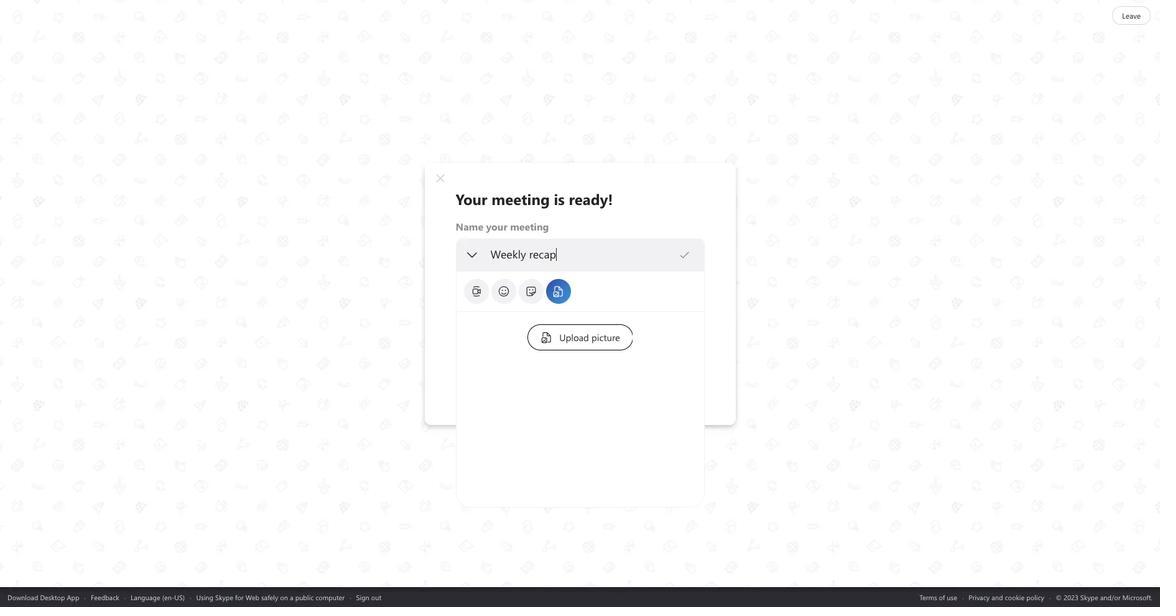 Task type: vqa. For each thing, say whether or not it's contained in the screenshot.
'as'
no



Task type: describe. For each thing, give the bounding box(es) containing it.
policy
[[1027, 593, 1044, 603]]

sign
[[356, 593, 369, 603]]

safely
[[261, 593, 278, 603]]

use
[[947, 593, 957, 603]]

using
[[196, 593, 213, 603]]

using skype for web safely on a public computer link
[[196, 593, 345, 603]]

download
[[7, 593, 38, 603]]

app
[[67, 593, 79, 603]]

download desktop app
[[7, 593, 79, 603]]

download desktop app link
[[7, 593, 79, 603]]

using skype for web safely on a public computer
[[196, 593, 345, 603]]

desktop
[[40, 593, 65, 603]]

cookie
[[1005, 593, 1025, 603]]

and
[[992, 593, 1003, 603]]

terms of use link
[[920, 593, 957, 603]]



Task type: locate. For each thing, give the bounding box(es) containing it.
skype
[[215, 593, 233, 603]]

for
[[235, 593, 244, 603]]

terms of use
[[920, 593, 957, 603]]

sign out link
[[356, 593, 381, 603]]

computer
[[316, 593, 345, 603]]

us)
[[174, 593, 185, 603]]

a
[[290, 593, 293, 603]]

(en-
[[162, 593, 174, 603]]

feedback link
[[91, 593, 119, 603]]

privacy and cookie policy
[[969, 593, 1044, 603]]

Type a meeting name (optional) text field
[[490, 247, 678, 262]]

of
[[939, 593, 945, 603]]

privacy
[[969, 593, 990, 603]]

public
[[295, 593, 314, 603]]

sign out
[[356, 593, 381, 603]]

on
[[280, 593, 288, 603]]

out
[[371, 593, 381, 603]]

privacy and cookie policy link
[[969, 593, 1044, 603]]

web
[[246, 593, 259, 603]]

feedback
[[91, 593, 119, 603]]

language (en-us)
[[131, 593, 185, 603]]

language
[[131, 593, 160, 603]]

tab list
[[463, 278, 695, 305]]

language (en-us) link
[[131, 593, 185, 603]]

terms
[[920, 593, 937, 603]]



